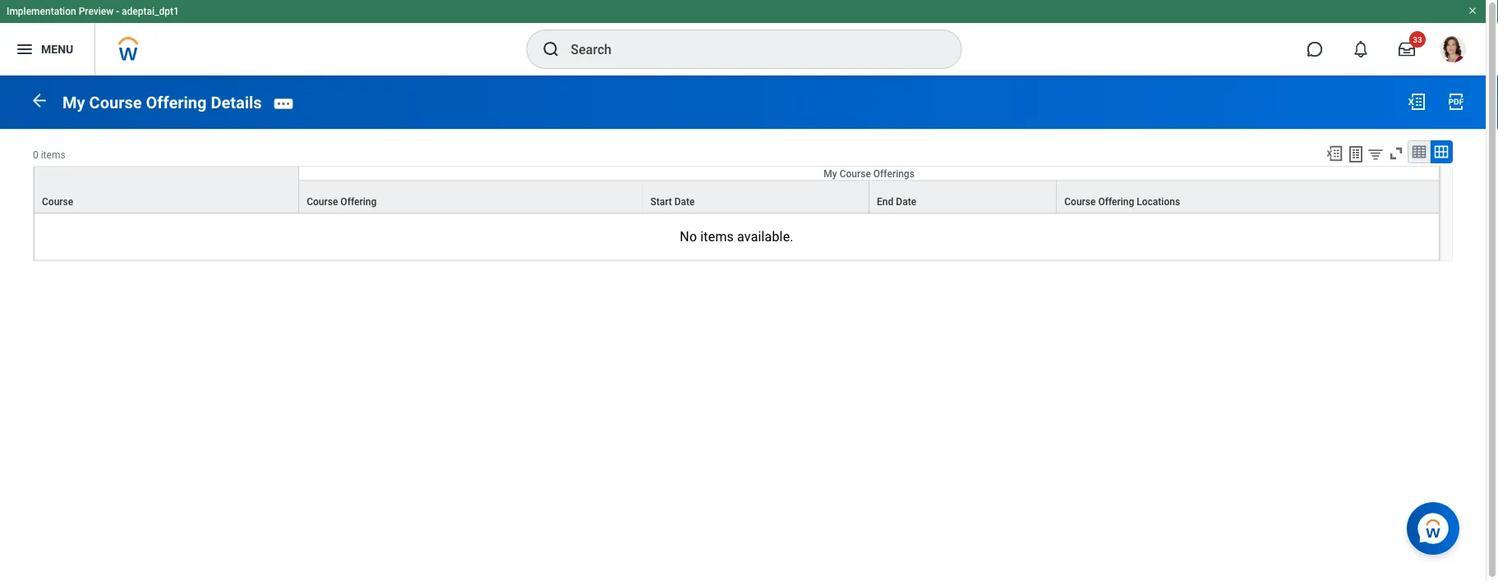 Task type: vqa. For each thing, say whether or not it's contained in the screenshot.
the top REVIEW
no



Task type: describe. For each thing, give the bounding box(es) containing it.
implementation
[[7, 6, 76, 17]]

0
[[33, 150, 38, 161]]

justify image
[[15, 39, 35, 59]]

course for course offering
[[307, 196, 338, 207]]

export to excel image
[[1326, 145, 1344, 163]]

-
[[116, 6, 119, 17]]

row containing my course offerings
[[34, 166, 1440, 213]]

course offering locations
[[1065, 196, 1180, 207]]

my course offering details link
[[62, 93, 262, 112]]

start date
[[651, 196, 695, 207]]

course offering
[[307, 196, 377, 207]]

my course offerings
[[824, 168, 915, 179]]

no
[[680, 229, 697, 245]]

end
[[877, 196, 894, 207]]

table image
[[1411, 144, 1428, 160]]

33
[[1413, 35, 1423, 44]]

notifications large image
[[1353, 41, 1369, 58]]

start
[[651, 196, 672, 207]]

0 items
[[33, 150, 65, 161]]

view printable version (pdf) image
[[1447, 92, 1466, 112]]

my for my course offering details
[[62, 93, 85, 112]]

row containing course offering
[[34, 180, 1440, 213]]

menu
[[41, 42, 73, 56]]

no items available.
[[680, 229, 794, 245]]

implementation preview -   adeptai_dpt1
[[7, 6, 179, 17]]

items for 0
[[41, 150, 65, 161]]

items for no
[[701, 229, 734, 245]]

my for my course offerings
[[824, 168, 837, 179]]

close environment banner image
[[1468, 6, 1478, 16]]

offerings
[[874, 168, 915, 179]]

offering for course offering
[[341, 196, 377, 207]]

course for course offering locations
[[1065, 196, 1096, 207]]

course for course
[[42, 196, 73, 207]]

my course offerings button
[[299, 167, 1439, 180]]

Search Workday  search field
[[571, 31, 928, 67]]

offering for course offering locations
[[1099, 196, 1135, 207]]

course offering locations button
[[1057, 181, 1439, 212]]



Task type: locate. For each thing, give the bounding box(es) containing it.
menu banner
[[0, 0, 1486, 76]]

my course offering details main content
[[0, 76, 1486, 276]]

end date button
[[870, 181, 1056, 212]]

date right start
[[675, 196, 695, 207]]

my inside popup button
[[824, 168, 837, 179]]

my right previous page "icon"
[[62, 93, 85, 112]]

date inside "popup button"
[[675, 196, 695, 207]]

locations
[[1137, 196, 1180, 207]]

1 horizontal spatial offering
[[341, 196, 377, 207]]

0 vertical spatial items
[[41, 150, 65, 161]]

1 horizontal spatial my
[[824, 168, 837, 179]]

preview
[[79, 6, 114, 17]]

toolbar
[[1318, 141, 1453, 166]]

1 horizontal spatial date
[[896, 196, 917, 207]]

course
[[89, 93, 142, 112], [840, 168, 871, 179], [42, 196, 73, 207], [307, 196, 338, 207], [1065, 196, 1096, 207]]

course inside popup button
[[307, 196, 338, 207]]

offering inside popup button
[[341, 196, 377, 207]]

2 date from the left
[[896, 196, 917, 207]]

end date
[[877, 196, 917, 207]]

start date button
[[643, 181, 869, 212]]

available.
[[737, 229, 794, 245]]

1 row from the top
[[34, 166, 1440, 213]]

0 horizontal spatial offering
[[146, 93, 207, 112]]

offering
[[146, 93, 207, 112], [341, 196, 377, 207], [1099, 196, 1135, 207]]

details
[[211, 93, 262, 112]]

items right no
[[701, 229, 734, 245]]

1 vertical spatial items
[[701, 229, 734, 245]]

2 row from the top
[[34, 180, 1440, 213]]

date right end
[[896, 196, 917, 207]]

0 vertical spatial my
[[62, 93, 85, 112]]

export to excel image
[[1407, 92, 1427, 112]]

previous page image
[[30, 91, 49, 111]]

items right "0"
[[41, 150, 65, 161]]

date inside popup button
[[896, 196, 917, 207]]

33 button
[[1389, 31, 1426, 67]]

row
[[34, 166, 1440, 213], [34, 180, 1440, 213]]

date
[[675, 196, 695, 207], [896, 196, 917, 207]]

1 vertical spatial my
[[824, 168, 837, 179]]

my course offering details
[[62, 93, 262, 112]]

my left offerings
[[824, 168, 837, 179]]

0 horizontal spatial items
[[41, 150, 65, 161]]

profile logan mcneil image
[[1440, 36, 1466, 66]]

items
[[41, 150, 65, 161], [701, 229, 734, 245]]

0 horizontal spatial my
[[62, 93, 85, 112]]

1 horizontal spatial items
[[701, 229, 734, 245]]

date for start date
[[675, 196, 695, 207]]

0 horizontal spatial date
[[675, 196, 695, 207]]

adeptai_dpt1
[[122, 6, 179, 17]]

date for end date
[[896, 196, 917, 207]]

course button
[[35, 167, 299, 212]]

menu button
[[0, 23, 95, 76]]

select to filter grid data image
[[1367, 146, 1385, 163]]

course inside popup button
[[1065, 196, 1096, 207]]

course offering button
[[299, 181, 642, 212]]

toolbar inside my course offering details main content
[[1318, 141, 1453, 166]]

fullscreen image
[[1388, 145, 1406, 163]]

2 horizontal spatial offering
[[1099, 196, 1135, 207]]

my
[[62, 93, 85, 112], [824, 168, 837, 179]]

offering inside popup button
[[1099, 196, 1135, 207]]

1 date from the left
[[675, 196, 695, 207]]

inbox large image
[[1399, 41, 1415, 58]]

search image
[[541, 39, 561, 59]]

expand table image
[[1434, 144, 1450, 160]]

export to worksheets image
[[1346, 145, 1366, 165]]



